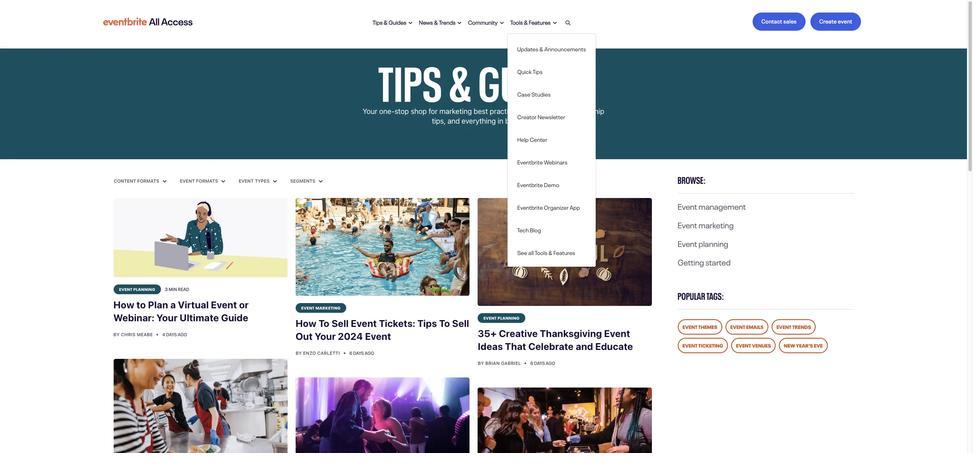 Task type: locate. For each thing, give the bounding box(es) containing it.
shop
[[411, 107, 427, 116]]

0 horizontal spatial 6 days ago
[[350, 350, 374, 356]]

your
[[363, 107, 378, 116], [157, 312, 178, 323], [315, 331, 336, 342]]

create event
[[820, 17, 853, 25]]

1 vertical spatial event
[[524, 107, 542, 116]]

arrow image inside tips & guides link
[[409, 21, 413, 25]]

your left one-
[[363, 107, 378, 116]]

0 horizontal spatial days
[[166, 331, 177, 338]]

how inside how to plan a virtual event or webinar: your ultimate guide
[[113, 299, 134, 311]]

features
[[529, 18, 551, 26], [554, 248, 575, 256]]

arrow image inside the "event formats" dropdown button
[[221, 180, 225, 183]]

& for tips & guides link
[[384, 18, 388, 26]]

ago down how to sell event tickets: tips to sell out your 2024 event link
[[365, 350, 374, 356]]

arrow image
[[162, 180, 166, 183], [221, 180, 225, 183]]

event marketing for event marketing link to the bottom
[[301, 305, 341, 311]]

by left brian
[[478, 361, 484, 366]]

event planning link for how to plan a virtual event or webinar: your ultimate guide
[[113, 285, 161, 294]]

arrow image inside event types "popup button"
[[273, 180, 277, 183]]

1 horizontal spatial by
[[296, 351, 302, 356]]

1 horizontal spatial arrow image
[[221, 180, 225, 183]]

ideas,
[[544, 107, 563, 116]]

to
[[137, 299, 146, 311]]

see
[[517, 248, 527, 256]]

0 horizontal spatial ago
[[178, 331, 187, 338]]

organizer
[[544, 203, 569, 211]]

2 vertical spatial by
[[478, 361, 484, 366]]

features left search icon
[[529, 18, 551, 26]]

1 horizontal spatial ago
[[365, 350, 374, 356]]

planning up started
[[699, 237, 729, 249]]

6 for thanksgiving
[[531, 360, 533, 367]]

event planning link up "getting started" link
[[678, 237, 729, 249]]

1 vertical spatial tools
[[535, 248, 548, 256]]

2 arrow image from the left
[[319, 180, 323, 183]]

how to sell event tickets: tips to sell out your 2024 event link
[[296, 313, 470, 348]]

0 horizontal spatial planning
[[133, 286, 155, 292]]

ago
[[178, 331, 187, 338], [365, 350, 374, 356], [546, 360, 555, 367]]

event right create
[[838, 17, 853, 25]]

0 horizontal spatial formats
[[137, 178, 159, 184]]

0 horizontal spatial arrow image
[[162, 180, 166, 183]]

year's
[[796, 342, 813, 349]]

0 vertical spatial eventbrite
[[517, 158, 543, 166]]

event planning link
[[678, 237, 729, 249], [113, 285, 161, 294], [478, 314, 525, 323]]

1 horizontal spatial planning
[[498, 315, 520, 321]]

tips & guides inside tips & guides link
[[373, 18, 407, 26]]

2 vertical spatial your
[[315, 331, 336, 342]]

arrow image right event formats at the top of page
[[221, 180, 225, 183]]

ago down the celebrate
[[546, 360, 555, 367]]

1 vertical spatial ago
[[365, 350, 374, 356]]

2 horizontal spatial marketing
[[699, 218, 734, 231]]

formats inside content formats dropdown button
[[137, 178, 159, 184]]

creative
[[499, 328, 538, 340]]

see all tools & features
[[517, 248, 575, 256]]

tips inside how to sell event tickets: tips to sell out your 2024 event
[[418, 318, 437, 329]]

1 horizontal spatial and
[[576, 341, 593, 353]]

1 vertical spatial your
[[157, 312, 178, 323]]

6 days ago for thanksgiving
[[531, 360, 555, 367]]

1 horizontal spatial days
[[353, 350, 364, 356]]

1 vertical spatial event marketing link
[[296, 303, 346, 313]]

arrow image inside segments dropdown button
[[319, 180, 323, 183]]

1 vertical spatial tips & guides
[[378, 42, 589, 114]]

event marketing down event management
[[678, 218, 734, 231]]

event planning up 35+
[[484, 315, 520, 321]]

tools right all
[[535, 248, 548, 256]]

updates
[[517, 44, 539, 52]]

and down thanksgiving
[[576, 341, 593, 353]]

0 vertical spatial how
[[113, 299, 134, 311]]

educate
[[595, 341, 633, 353]]

by chris meabe
[[113, 332, 154, 337]]

brian
[[485, 361, 500, 366]]

eventbrite down help center on the top right
[[517, 158, 543, 166]]

1 vertical spatial 6
[[531, 360, 533, 367]]

ago right 4
[[178, 331, 187, 338]]

tips,
[[432, 117, 446, 125]]

1 vertical spatial planning
[[133, 286, 155, 292]]

event planning link up "to"
[[113, 285, 161, 294]]

formats inside the "event formats" dropdown button
[[196, 178, 218, 184]]

2 horizontal spatial your
[[363, 107, 378, 116]]

and right tips,
[[448, 117, 460, 125]]

0 vertical spatial marketing
[[440, 107, 472, 116]]

by left chris at left bottom
[[113, 332, 120, 337]]

1 horizontal spatial event planning
[[484, 315, 520, 321]]

& for the 'news & trends' link
[[434, 18, 438, 26]]

3 arrow image from the left
[[553, 21, 557, 25]]

event planning up "getting started" link
[[678, 237, 729, 249]]

event management
[[678, 200, 746, 212]]

one-
[[379, 107, 395, 116]]

0 horizontal spatial arrow image
[[273, 180, 277, 183]]

and
[[448, 117, 460, 125], [576, 341, 593, 353]]

1 vertical spatial by
[[296, 351, 302, 356]]

venues
[[752, 342, 771, 349]]

0 horizontal spatial how
[[113, 299, 134, 311]]

creator
[[517, 112, 537, 120]]

1 horizontal spatial how
[[296, 318, 317, 329]]

arrow image left search icon
[[553, 21, 557, 25]]

0 vertical spatial and
[[448, 117, 460, 125]]

& right updates
[[540, 44, 543, 52]]

6 days ago down the celebrate
[[531, 360, 555, 367]]

event planning for how to plan a virtual event or webinar: your ultimate guide
[[119, 286, 155, 292]]

tools right arrow image
[[511, 18, 523, 26]]

1 horizontal spatial tools
[[535, 248, 548, 256]]

2 vertical spatial ago
[[546, 360, 555, 367]]

2 eventbrite from the top
[[517, 180, 543, 188]]

6 down 2024
[[350, 350, 352, 356]]

0 vertical spatial days
[[166, 331, 177, 338]]

2024
[[338, 331, 363, 342]]

event types
[[239, 178, 271, 184]]

0 horizontal spatial 6
[[350, 350, 352, 356]]

0 horizontal spatial your
[[157, 312, 178, 323]]

1 arrow image from the left
[[409, 21, 413, 25]]

days down the celebrate
[[534, 360, 545, 367]]

2 horizontal spatial days
[[534, 360, 545, 367]]

& left 'news'
[[384, 18, 388, 26]]

event inside create event link
[[838, 17, 853, 25]]

1 horizontal spatial event planning link
[[478, 314, 525, 323]]

lots of people at a pool party image
[[296, 198, 470, 296]]

arrow image right trends
[[458, 21, 462, 25]]

event up between.
[[524, 107, 542, 116]]

blog
[[530, 226, 541, 234]]

2 horizontal spatial planning
[[699, 237, 729, 249]]

0 horizontal spatial to
[[319, 318, 330, 329]]

1 vertical spatial marketing
[[699, 218, 734, 231]]

quick
[[517, 67, 532, 75]]

marketing up tips,
[[440, 107, 472, 116]]

help
[[517, 135, 529, 143]]

1 vertical spatial event planning
[[119, 286, 155, 292]]

1 horizontal spatial features
[[554, 248, 575, 256]]

1 horizontal spatial formats
[[196, 178, 218, 184]]

event types button
[[238, 178, 277, 184]]

contact
[[762, 17, 783, 25]]

arrow image for features
[[553, 21, 557, 25]]

3 eventbrite from the top
[[517, 203, 543, 211]]

0 vertical spatial tips & guides
[[373, 18, 407, 26]]

0 horizontal spatial event planning link
[[113, 285, 161, 294]]

eventbrite organizer app link
[[508, 200, 596, 214]]

updates & announcements
[[517, 44, 586, 52]]

case studies
[[517, 90, 551, 98]]

1 vertical spatial days
[[353, 350, 364, 356]]

1 vertical spatial 6 days ago
[[531, 360, 555, 367]]

management
[[699, 200, 746, 212]]

1 vertical spatial and
[[576, 341, 593, 353]]

your up carletti
[[315, 331, 336, 342]]

1 horizontal spatial marketing
[[440, 107, 472, 116]]

planning
[[699, 237, 729, 249], [133, 286, 155, 292], [498, 315, 520, 321]]

1 horizontal spatial arrow image
[[319, 180, 323, 183]]

arrow image right content formats
[[162, 180, 166, 183]]

features down tech blog link
[[554, 248, 575, 256]]

0 horizontal spatial event marketing
[[301, 305, 341, 311]]

1 arrow image from the left
[[273, 180, 277, 183]]

virtual
[[178, 299, 209, 311]]

event marketing link down event management
[[678, 218, 734, 231]]

eventbrite up tech blog
[[517, 203, 543, 211]]

arrow image inside content formats dropdown button
[[162, 180, 166, 183]]

announcements
[[545, 44, 586, 52]]

1 horizontal spatial 6 days ago
[[531, 360, 555, 367]]

1 eventbrite from the top
[[517, 158, 543, 166]]

a
[[170, 299, 176, 311]]

0 horizontal spatial sell
[[332, 318, 349, 329]]

0 horizontal spatial arrow image
[[409, 21, 413, 25]]

eventbrite left demo
[[517, 180, 543, 188]]

tools
[[511, 18, 523, 26], [535, 248, 548, 256]]

6 days ago down 2024
[[350, 350, 374, 356]]

3
[[165, 286, 168, 292]]

new year's eve
[[784, 342, 823, 349]]

1 horizontal spatial 6
[[531, 360, 533, 367]]

news & trends link
[[416, 13, 465, 31]]

1 formats from the left
[[137, 178, 159, 184]]

0 horizontal spatial and
[[448, 117, 460, 125]]

event trends link
[[772, 320, 816, 335]]

tags:
[[707, 288, 724, 303]]

2 arrow image from the left
[[458, 21, 462, 25]]

ideas
[[478, 341, 503, 353]]

demo
[[544, 180, 559, 188]]

1 horizontal spatial arrow image
[[458, 21, 462, 25]]

1 vertical spatial eventbrite
[[517, 180, 543, 188]]

1 vertical spatial event marketing
[[301, 305, 341, 311]]

quick tips
[[517, 67, 543, 75]]

0 horizontal spatial event planning
[[119, 286, 155, 292]]

2 vertical spatial event planning link
[[478, 314, 525, 323]]

0 vertical spatial 6
[[350, 350, 352, 356]]

2 formats from the left
[[196, 178, 218, 184]]

2 horizontal spatial by
[[478, 361, 484, 366]]

0 vertical spatial your
[[363, 107, 378, 116]]

2 horizontal spatial event planning link
[[678, 237, 729, 249]]

arrow image right segments
[[319, 180, 323, 183]]

0 vertical spatial by
[[113, 332, 120, 337]]

how up out
[[296, 318, 317, 329]]

sell up 2024
[[332, 318, 349, 329]]

emails
[[746, 323, 764, 331]]

event marketing link
[[678, 218, 734, 231], [296, 303, 346, 313]]

0 horizontal spatial features
[[529, 18, 551, 26]]

by left enzo
[[296, 351, 302, 356]]

1 horizontal spatial your
[[315, 331, 336, 342]]

marketing up 2024
[[316, 305, 341, 311]]

event venues
[[736, 342, 771, 349]]

2 horizontal spatial arrow image
[[553, 21, 557, 25]]

arrow image inside the 'news & trends' link
[[458, 21, 462, 25]]

2 sell from the left
[[452, 318, 469, 329]]

sell left 35+
[[452, 318, 469, 329]]

best
[[474, 107, 488, 116]]

0 horizontal spatial event
[[524, 107, 542, 116]]

2 vertical spatial planning
[[498, 315, 520, 321]]

arrow image left 'news'
[[409, 21, 413, 25]]

your down a
[[157, 312, 178, 323]]

event inside how to plan a virtual event or webinar: your ultimate guide
[[211, 299, 237, 311]]

contact sales link
[[753, 13, 806, 31]]

trends
[[793, 323, 811, 331]]

2 vertical spatial event planning
[[484, 315, 520, 321]]

1 arrow image from the left
[[162, 180, 166, 183]]

days down 2024
[[353, 350, 364, 356]]

event planning link up 35+
[[478, 314, 525, 323]]

arrow image right types
[[273, 180, 277, 183]]

0 horizontal spatial by
[[113, 332, 120, 337]]

marketing
[[440, 107, 472, 116], [699, 218, 734, 231], [316, 305, 341, 311]]

2 vertical spatial marketing
[[316, 305, 341, 311]]

that
[[505, 341, 526, 353]]

webinar:
[[113, 312, 154, 323]]

event marketing link up out
[[296, 303, 346, 313]]

arrow image inside tools & features link
[[553, 21, 557, 25]]

& right arrow image
[[524, 18, 528, 26]]

event inside 35+ creative thanksgiving event ideas that celebrate and educate
[[604, 328, 630, 340]]

6 right gabriel
[[531, 360, 533, 367]]

1 horizontal spatial event marketing
[[678, 218, 734, 231]]

1 vertical spatial guides
[[478, 42, 589, 114]]

tips & guides
[[373, 18, 407, 26], [378, 42, 589, 114]]

your inside how to plan a virtual event or webinar: your ultimate guide
[[157, 312, 178, 323]]

3 min read
[[165, 286, 189, 292]]

2 horizontal spatial event planning
[[678, 237, 729, 249]]

1 horizontal spatial to
[[439, 318, 450, 329]]

planning for 35+ creative thanksgiving event ideas that celebrate and educate
[[498, 315, 520, 321]]

0 vertical spatial guides
[[389, 18, 407, 26]]

arrow image for event formats
[[221, 180, 225, 183]]

event planning for 35+ creative thanksgiving event ideas that celebrate and educate
[[484, 315, 520, 321]]

tips
[[373, 18, 383, 26], [378, 42, 442, 114], [533, 67, 543, 75], [418, 318, 437, 329]]

arrow image
[[409, 21, 413, 25], [458, 21, 462, 25], [553, 21, 557, 25]]

carletti
[[317, 351, 340, 356]]

0 horizontal spatial tools
[[511, 18, 523, 26]]

& right 'news'
[[434, 18, 438, 26]]

0 vertical spatial ago
[[178, 331, 187, 338]]

contact sales
[[762, 17, 797, 25]]

arrow image
[[273, 180, 277, 183], [319, 180, 323, 183]]

planning up "to"
[[133, 286, 155, 292]]

2 horizontal spatial ago
[[546, 360, 555, 367]]

0 vertical spatial planning
[[699, 237, 729, 249]]

1 horizontal spatial guides
[[478, 42, 589, 114]]

new
[[784, 342, 795, 349]]

marketing down event management link
[[699, 218, 734, 231]]

1 vertical spatial how
[[296, 318, 317, 329]]

days right 4
[[166, 331, 177, 338]]

how up webinar:
[[113, 299, 134, 311]]

event marketing up out
[[301, 305, 341, 311]]

eventbrite
[[517, 158, 543, 166], [517, 180, 543, 188], [517, 203, 543, 211]]

event planning up "to"
[[119, 286, 155, 292]]

people laughing while serving food image
[[113, 359, 288, 454]]

planning for how to plan a virtual event or webinar: your ultimate guide
[[133, 286, 155, 292]]

by enzo carletti
[[296, 351, 341, 356]]

how inside how to sell event tickets: tips to sell out your 2024 event
[[296, 318, 317, 329]]

2 arrow image from the left
[[221, 180, 225, 183]]

1 horizontal spatial event
[[838, 17, 853, 25]]

getting started
[[678, 256, 731, 268]]

1 vertical spatial event planning link
[[113, 285, 161, 294]]

0 vertical spatial event marketing link
[[678, 218, 734, 231]]

1 horizontal spatial sell
[[452, 318, 469, 329]]

planning up creative
[[498, 315, 520, 321]]



Task type: vqa. For each thing, say whether or not it's contained in the screenshot.
text box
no



Task type: describe. For each thing, give the bounding box(es) containing it.
logo eventbrite image
[[102, 14, 194, 29]]

0 vertical spatial tools
[[511, 18, 523, 26]]

event inside 'link'
[[683, 342, 698, 349]]

4 days ago
[[162, 331, 187, 338]]

search icon image
[[565, 20, 571, 26]]

tickets:
[[379, 318, 415, 329]]

studies
[[532, 90, 551, 98]]

celebrate
[[529, 341, 574, 353]]

days for ultimate
[[166, 331, 177, 338]]

1 vertical spatial features
[[554, 248, 575, 256]]

event venues link
[[732, 338, 776, 354]]

guide
[[221, 312, 248, 323]]

eventbrite for eventbrite organizer app
[[517, 203, 543, 211]]

create
[[820, 17, 837, 25]]

arrow image for event types
[[273, 180, 277, 183]]

ticketing
[[699, 342, 723, 349]]

creator newsletter link
[[508, 109, 596, 124]]

plan
[[148, 299, 168, 311]]

formats for content
[[137, 178, 159, 184]]

arrow image for trends
[[458, 21, 462, 25]]

getting
[[678, 256, 704, 268]]

between.
[[505, 117, 535, 125]]

by chris meabe link
[[113, 332, 154, 337]]

eventbrite organizer app
[[517, 203, 580, 211]]

& for tools & features link
[[524, 18, 528, 26]]

4
[[162, 331, 165, 338]]

by for 35+ creative thanksgiving event ideas that celebrate and educate
[[478, 361, 484, 366]]

event guests and food vendor image
[[478, 388, 652, 454]]

0 horizontal spatial marketing
[[316, 305, 341, 311]]

ago for ultimate
[[178, 331, 187, 338]]

community
[[468, 18, 498, 26]]

meabe
[[137, 332, 153, 337]]

community link
[[465, 13, 507, 31]]

your inside your one-stop shop for marketing best practices, event ideas, sponsorship tips, and everything in between.
[[363, 107, 378, 116]]

news
[[419, 18, 433, 26]]

all
[[529, 248, 534, 256]]

by for how to sell event tickets: tips to sell out your 2024 event
[[296, 351, 302, 356]]

ago for your
[[365, 350, 374, 356]]

event inside dropdown button
[[180, 178, 195, 184]]

gabriel
[[501, 361, 521, 366]]

how for how to sell event tickets: tips to sell out your 2024 event
[[296, 318, 317, 329]]

eve
[[814, 342, 823, 349]]

& for updates & announcements link
[[540, 44, 543, 52]]

sales
[[784, 17, 797, 25]]

practices,
[[490, 107, 522, 116]]

tools & features
[[511, 18, 551, 26]]

case
[[517, 90, 531, 98]]

and inside your one-stop shop for marketing best practices, event ideas, sponsorship tips, and everything in between.
[[448, 117, 460, 125]]

arrow image
[[500, 21, 504, 25]]

themes
[[699, 323, 718, 331]]

days for your
[[353, 350, 364, 356]]

arrow image for guides
[[409, 21, 413, 25]]

your one-stop shop for marketing best practices, event ideas, sponsorship tips, and everything in between.
[[363, 107, 605, 125]]

0 vertical spatial event planning
[[678, 237, 729, 249]]

quick tips link
[[508, 64, 596, 78]]

newsletter
[[538, 112, 565, 120]]

popular tags:
[[678, 288, 724, 303]]

event themes link
[[678, 320, 722, 335]]

35+ creative thanksgiving event ideas that celebrate and educate link
[[478, 323, 652, 358]]

or
[[239, 299, 249, 311]]

1 to from the left
[[319, 318, 330, 329]]

event emails link
[[726, 320, 769, 335]]

tools & features link
[[507, 13, 560, 31]]

content formats
[[114, 178, 160, 184]]

couple dancing in nightclub image
[[296, 378, 470, 454]]

eventbrite for eventbrite webinars
[[517, 158, 543, 166]]

& left best
[[449, 42, 472, 114]]

help center link
[[508, 132, 596, 146]]

chris
[[121, 332, 136, 337]]

how to plan a virtual event or webinar: your ultimate guide link
[[113, 294, 288, 329]]

trends
[[439, 18, 456, 26]]

event themes
[[683, 323, 718, 331]]

formats for event
[[196, 178, 218, 184]]

by for how to plan a virtual event or webinar: your ultimate guide
[[113, 332, 120, 337]]

event ticketing
[[683, 342, 723, 349]]

35+ creative thanksgiving event ideas that celebrate and educate
[[478, 328, 633, 353]]

1 horizontal spatial event marketing link
[[678, 218, 734, 231]]

event formats
[[180, 178, 219, 184]]

event planning link for 35+ creative thanksgiving event ideas that celebrate and educate
[[478, 314, 525, 323]]

by brian gabriel
[[478, 361, 522, 366]]

eventbrite webinars
[[517, 158, 568, 166]]

1 sell from the left
[[332, 318, 349, 329]]

event emails
[[731, 323, 764, 331]]

app
[[570, 203, 580, 211]]

how to sell event tickets: tips to sell out your 2024 event
[[296, 318, 469, 342]]

segments
[[290, 178, 317, 184]]

started
[[706, 256, 731, 268]]

2 vertical spatial days
[[534, 360, 545, 367]]

in
[[498, 117, 504, 125]]

arrow image for segments
[[319, 180, 323, 183]]

marketing inside your one-stop shop for marketing best practices, event ideas, sponsorship tips, and everything in between.
[[440, 107, 472, 116]]

eventbrite demo
[[517, 180, 559, 188]]

6 days ago for sell
[[350, 350, 374, 356]]

tech
[[517, 226, 529, 234]]

browse:
[[678, 172, 706, 187]]

event inside your one-stop shop for marketing best practices, event ideas, sponsorship tips, and everything in between.
[[524, 107, 542, 116]]

by brian gabriel link
[[478, 361, 522, 366]]

0 vertical spatial event planning link
[[678, 237, 729, 249]]

ultimate
[[180, 312, 219, 323]]

eventbrite for eventbrite demo
[[517, 180, 543, 188]]

0 vertical spatial features
[[529, 18, 551, 26]]

segments button
[[290, 178, 323, 184]]

stop
[[395, 107, 409, 116]]

enzo
[[303, 351, 316, 356]]

updates & announcements link
[[508, 41, 596, 56]]

event inside "popup button"
[[239, 178, 254, 184]]

arrow image for content formats
[[162, 180, 166, 183]]

help center
[[517, 135, 547, 143]]

out
[[296, 331, 313, 342]]

case studies link
[[508, 86, 596, 101]]

how to plan a virtual event or webinar: your ultimate guide
[[113, 299, 249, 323]]

& right all
[[549, 248, 553, 256]]

tech blog
[[517, 226, 541, 234]]

news & trends
[[419, 18, 456, 26]]

35+
[[478, 328, 497, 340]]

event management link
[[678, 200, 746, 212]]

content formats button
[[113, 178, 167, 184]]

eventbrite demo link
[[508, 177, 596, 192]]

0 horizontal spatial guides
[[389, 18, 407, 26]]

event marketing for the rightmost event marketing link
[[678, 218, 734, 231]]

6 for sell
[[350, 350, 352, 356]]

and inside 35+ creative thanksgiving event ideas that celebrate and educate
[[576, 341, 593, 353]]

how for how to plan a virtual event or webinar: your ultimate guide
[[113, 299, 134, 311]]

2 to from the left
[[439, 318, 450, 329]]

your inside how to sell event tickets: tips to sell out your 2024 event
[[315, 331, 336, 342]]

min
[[169, 286, 177, 292]]

event formats button
[[180, 178, 226, 184]]



